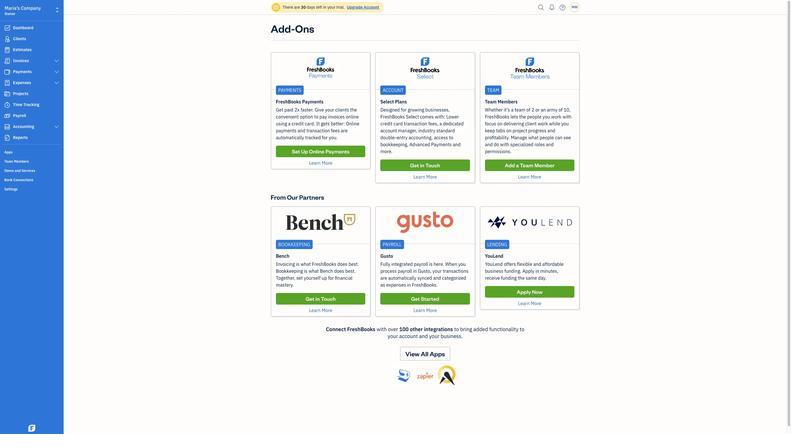 Task type: describe. For each thing, give the bounding box(es) containing it.
learn more link for day.
[[518, 301, 542, 307]]

invoice image
[[4, 58, 11, 64]]

better:
[[331, 121, 345, 127]]

1 vertical spatial what
[[301, 262, 311, 267]]

1 horizontal spatial account
[[383, 87, 404, 93]]

lets
[[511, 114, 518, 120]]

freshbooks payments get paid 2x faster. give your clients the convenient option to pay invoices online using a credit card. it gets better: online payments and transaction fees are automatically tracked for you.
[[276, 99, 360, 141]]

learn more for a
[[414, 174, 437, 180]]

time tracking link
[[1, 100, 62, 110]]

upgrade
[[347, 5, 363, 10]]

to inside select plans designed for growing businesses, freshbooks select comes with: lower credit card transaction fees, a dedicated account manager, industry standard double-entry accounting, access to bookkeeping, advanced payments and more.
[[449, 135, 453, 141]]

add-
[[271, 22, 295, 35]]

company
[[21, 5, 41, 11]]

learn more for automatically
[[414, 308, 437, 314]]

and left do
[[485, 142, 493, 148]]

1 vertical spatial does
[[334, 269, 344, 274]]

started
[[421, 296, 439, 302]]

payment image
[[4, 69, 11, 75]]

services
[[22, 169, 35, 173]]

there
[[283, 5, 293, 10]]

get started
[[411, 296, 439, 302]]

together,
[[276, 275, 295, 281]]

paid
[[284, 107, 294, 113]]

dashboard link
[[1, 23, 62, 33]]

there are 30 days left in your trial. upgrade account
[[283, 5, 379, 10]]

your inside freshbooks payments get paid 2x faster. give your clients the convenient option to pay invoices online using a credit card. it gets better: online payments and transaction fees are automatically tracked for you.
[[325, 107, 334, 113]]

project image
[[4, 91, 11, 97]]

add
[[505, 162, 515, 169]]

2 of from the left
[[559, 107, 563, 113]]

freshbooks right the connect
[[347, 326, 375, 333]]

can
[[555, 135, 563, 141]]

freshbooks inside select plans designed for growing businesses, freshbooks select comes with: lower credit card transaction fees, a dedicated account manager, industry standard double-entry accounting, access to bookkeeping, advanced payments and more.
[[381, 114, 405, 120]]

add a team member link
[[485, 160, 575, 171]]

0 horizontal spatial are
[[294, 5, 300, 10]]

advanced
[[410, 142, 430, 148]]

and inside to bring added functionality to your account and your business.
[[419, 333, 428, 340]]

items
[[4, 169, 14, 173]]

transactions
[[443, 269, 469, 274]]

account inside to bring added functionality to your account and your business.
[[399, 333, 418, 340]]

account inside select plans designed for growing businesses, freshbooks select comes with: lower credit card transaction fees, a dedicated account manager, industry standard double-entry accounting, access to bookkeeping, advanced payments and more.
[[381, 128, 397, 134]]

gusto
[[381, 253, 393, 259]]

a inside freshbooks payments get paid 2x faster. give your clients the convenient option to pay invoices online using a credit card. it gets better: online payments and transaction fees are automatically tracked for you.
[[288, 121, 291, 127]]

the inside youlend youlend offers flexible and affordable business funding. apply in minutes, receive funding the same day.
[[518, 275, 525, 281]]

client
[[525, 121, 537, 127]]

offers
[[504, 262, 516, 267]]

learn more for yourself
[[309, 308, 332, 314]]

day.
[[538, 275, 547, 281]]

in down advanced
[[420, 162, 424, 169]]

30
[[301, 5, 306, 10]]

payments up paid
[[278, 87, 301, 93]]

learn for fees,
[[414, 174, 425, 180]]

invoices
[[328, 114, 345, 120]]

payroll inside main 'element'
[[13, 113, 26, 118]]

learn for invoices
[[309, 160, 321, 166]]

1 vertical spatial bench
[[320, 269, 333, 274]]

learn more for day.
[[518, 301, 542, 307]]

manage
[[511, 135, 527, 141]]

you.
[[329, 135, 338, 141]]

apps inside main 'element'
[[4, 150, 13, 155]]

learn more link for a
[[414, 174, 437, 180]]

owner
[[5, 12, 15, 16]]

go to help image
[[558, 3, 567, 12]]

payments inside freshbooks payments get paid 2x faster. give your clients the convenient option to pay invoices online using a credit card. it gets better: online payments and transaction fees are automatically tracked for you.
[[302, 99, 324, 105]]

0 horizontal spatial work
[[538, 121, 548, 127]]

bench invoicing is what freshbooks does best. bookkeeping is what bench does best. together, set yourself up for financial mastery.
[[276, 253, 359, 288]]

minutes,
[[541, 269, 559, 274]]

items and services
[[4, 169, 35, 173]]

1 horizontal spatial work
[[551, 114, 562, 120]]

0 vertical spatial account
[[364, 5, 379, 10]]

categorized
[[442, 275, 466, 281]]

learn more link for the
[[518, 174, 542, 180]]

plans
[[395, 99, 407, 105]]

up
[[322, 275, 327, 281]]

to right functionality
[[520, 326, 525, 333]]

freshbooks inside team members whether it's a team of 2 or an army of 10, freshbooks lets the people you work with focus on delivering client work while you keep tabs on project progress and profitability. manage what people can see and do with specialized roles and permissions.
[[485, 114, 510, 120]]

estimates link
[[1, 45, 62, 55]]

from our partners
[[271, 193, 324, 201]]

1 vertical spatial you
[[561, 121, 569, 127]]

freshbooks inside freshbooks payments get paid 2x faster. give your clients the convenient option to pay invoices online using a credit card. it gets better: online payments and transaction fees are automatically tracked for you.
[[276, 99, 301, 105]]

left
[[316, 5, 322, 10]]

team for team members whether it's a team of 2 or an army of 10, freshbooks lets the people you work with focus on delivering client work while you keep tabs on project progress and profitability. manage what people can see and do with specialized roles and permissions.
[[485, 99, 497, 105]]

get started link
[[381, 293, 470, 305]]

a inside team members whether it's a team of 2 or an army of 10, freshbooks lets the people you work with focus on delivering client work while you keep tabs on project progress and profitability. manage what people can see and do with specialized roles and permissions.
[[511, 107, 514, 113]]

our
[[287, 193, 298, 201]]

upgrade account link
[[346, 5, 379, 10]]

as
[[381, 282, 385, 288]]

integrated
[[392, 262, 413, 267]]

funding
[[501, 275, 517, 281]]

with:
[[435, 114, 445, 120]]

add a team member
[[505, 162, 555, 169]]

more for get paid 2x faster. give your clients the convenient option to pay invoices online using a credit card. it gets better: online payments and transaction fees are automatically tracked for you.
[[322, 160, 332, 166]]

touch for manager,
[[425, 162, 440, 169]]

set up online payments link
[[276, 146, 366, 157]]

entry
[[397, 135, 408, 141]]

2 youlend from the top
[[485, 262, 503, 267]]

chevron large down image for invoices
[[54, 59, 59, 63]]

connect
[[326, 326, 346, 333]]

freshbooks inside the bench invoicing is what freshbooks does best. bookkeeping is what bench does best. together, set yourself up for financial mastery.
[[312, 262, 336, 267]]

settings
[[4, 187, 18, 192]]

payments
[[276, 128, 297, 134]]

in left gusto,
[[413, 269, 417, 274]]

more for whether it's a team of 2 or an army of 10, freshbooks lets the people you work with focus on delivering client work while you keep tabs on project progress and profitability. manage what people can see and do with specialized roles and permissions.
[[531, 174, 542, 180]]

and inside gusto fully integrated payroll is here. when you process payroll in gusto, your transactions are automatically synced and categorized as expenses in freshbooks.
[[433, 275, 441, 281]]

mastery.
[[276, 282, 294, 288]]

0 vertical spatial with
[[563, 114, 572, 120]]

notifications image
[[547, 1, 557, 13]]

online inside set up online payments link
[[309, 148, 325, 155]]

it
[[316, 121, 320, 127]]

1 horizontal spatial payroll
[[414, 262, 428, 267]]

1 vertical spatial apps
[[430, 350, 445, 358]]

learn for are
[[414, 308, 425, 314]]

projects
[[13, 91, 28, 96]]

flexible
[[517, 262, 532, 267]]

learn for set
[[309, 308, 321, 314]]

0 horizontal spatial with
[[377, 326, 387, 333]]

bookkeeping,
[[381, 142, 409, 148]]

reports link
[[1, 133, 62, 143]]

learn for lets
[[518, 174, 530, 180]]

delivering
[[504, 121, 524, 127]]

1 horizontal spatial is
[[304, 269, 308, 274]]

get in touch for financial
[[306, 296, 336, 302]]

view all apps
[[405, 350, 445, 358]]

learn for same
[[518, 301, 530, 307]]

for inside freshbooks payments get paid 2x faster. give your clients the convenient option to pay invoices online using a credit card. it gets better: online payments and transaction fees are automatically tracked for you.
[[322, 135, 328, 141]]

in down yourself on the bottom of the page
[[316, 296, 320, 302]]

time tracking
[[13, 102, 39, 107]]

give
[[315, 107, 324, 113]]

keep
[[485, 128, 495, 134]]

get for gusto fully integrated payroll is here. when you process payroll in gusto, your transactions are automatically synced and categorized as expenses in freshbooks.
[[411, 296, 420, 302]]

crown image
[[273, 4, 279, 10]]

chevron large down image for accounting
[[54, 125, 59, 129]]

from
[[271, 193, 286, 201]]

is inside gusto fully integrated payroll is here. when you process payroll in gusto, your transactions are automatically synced and categorized as expenses in freshbooks.
[[429, 262, 433, 267]]

option
[[300, 114, 313, 120]]

what inside team members whether it's a team of 2 or an army of 10, freshbooks lets the people you work with focus on delivering client work while you keep tabs on project progress and profitability. manage what people can see and do with specialized roles and permissions.
[[528, 135, 539, 141]]

0 vertical spatial does
[[338, 262, 348, 267]]

expense image
[[4, 80, 11, 86]]

more for invoicing is what freshbooks does best. bookkeeping is what bench does best. together, set yourself up for financial mastery.
[[322, 308, 332, 314]]

while
[[549, 121, 560, 127]]

0 horizontal spatial bench
[[276, 253, 289, 259]]

get for select plans designed for growing businesses, freshbooks select comes with: lower credit card transaction fees, a dedicated account manager, industry standard double-entry accounting, access to bookkeeping, advanced payments and more.
[[410, 162, 419, 169]]

and inside select plans designed for growing businesses, freshbooks select comes with: lower credit card transaction fees, a dedicated account manager, industry standard double-entry accounting, access to bookkeeping, advanced payments and more.
[[453, 142, 461, 148]]

card
[[394, 121, 403, 127]]

0 horizontal spatial on
[[497, 121, 503, 127]]

freshbooks.
[[412, 282, 438, 288]]

chart image
[[4, 124, 11, 130]]

all
[[421, 350, 429, 358]]

0 vertical spatial bookkeeping
[[278, 242, 310, 248]]

the inside team members whether it's a team of 2 or an army of 10, freshbooks lets the people you work with focus on delivering client work while you keep tabs on project progress and profitability. manage what people can see and do with specialized roles and permissions.
[[519, 114, 526, 120]]

clients
[[13, 36, 26, 41]]

financial
[[335, 275, 353, 281]]

automatically inside freshbooks payments get paid 2x faster. give your clients the convenient option to pay invoices online using a credit card. it gets better: online payments and transaction fees are automatically tracked for you.
[[276, 135, 304, 141]]

bank connections link
[[1, 176, 62, 184]]

integrations
[[424, 326, 453, 333]]

it's
[[504, 107, 510, 113]]

gusto,
[[418, 269, 432, 274]]

your down integrations
[[429, 333, 440, 340]]

2x
[[295, 107, 300, 113]]

1 vertical spatial best.
[[345, 269, 356, 274]]

double-
[[381, 135, 397, 141]]

credit inside freshbooks payments get paid 2x faster. give your clients the convenient option to pay invoices online using a credit card. it gets better: online payments and transaction fees are automatically tracked for you.
[[292, 121, 304, 127]]



Task type: locate. For each thing, give the bounding box(es) containing it.
faster.
[[301, 107, 314, 113]]

1 vertical spatial payroll
[[383, 242, 402, 248]]

client image
[[4, 36, 11, 42]]

apps up team members
[[4, 150, 13, 155]]

tracked
[[305, 135, 321, 141]]

to left pay
[[314, 114, 319, 120]]

dashboard image
[[4, 25, 11, 31]]

select up designed
[[381, 99, 394, 105]]

the inside freshbooks payments get paid 2x faster. give your clients the convenient option to pay invoices online using a credit card. it gets better: online payments and transaction fees are automatically tracked for you.
[[350, 107, 357, 113]]

get left paid
[[276, 107, 283, 113]]

1 vertical spatial online
[[309, 148, 325, 155]]

0 vertical spatial bench
[[276, 253, 289, 259]]

bookkeeping up together,
[[276, 269, 303, 274]]

touch down up
[[321, 296, 336, 302]]

view
[[405, 350, 420, 358]]

for inside select plans designed for growing businesses, freshbooks select comes with: lower credit card transaction fees, a dedicated account manager, industry standard double-entry accounting, access to bookkeeping, advanced payments and more.
[[401, 107, 407, 113]]

freshbooks down whether
[[485, 114, 510, 120]]

0 horizontal spatial account
[[364, 5, 379, 10]]

1 horizontal spatial credit
[[381, 121, 393, 127]]

1 vertical spatial chevron large down image
[[54, 81, 59, 85]]

people up roles
[[540, 135, 554, 141]]

credit inside select plans designed for growing businesses, freshbooks select comes with: lower credit card transaction fees, a dedicated account manager, industry standard double-entry accounting, access to bookkeeping, advanced payments and more.
[[381, 121, 393, 127]]

1 horizontal spatial transaction
[[404, 121, 427, 127]]

1 vertical spatial youlend
[[485, 262, 503, 267]]

0 horizontal spatial members
[[14, 159, 29, 164]]

money image
[[4, 113, 11, 119]]

other
[[410, 326, 423, 333]]

1 vertical spatial people
[[540, 135, 554, 141]]

0 vertical spatial transaction
[[404, 121, 427, 127]]

in right expenses
[[407, 282, 411, 288]]

1 horizontal spatial on
[[506, 128, 512, 134]]

1 vertical spatial get in touch
[[306, 296, 336, 302]]

a right add at the top right of page
[[516, 162, 519, 169]]

invoices
[[13, 58, 29, 63]]

team inside main 'element'
[[4, 159, 13, 164]]

permissions.
[[485, 149, 512, 155]]

0 vertical spatial apps
[[4, 150, 13, 155]]

1 horizontal spatial members
[[498, 99, 518, 105]]

in right left on the left
[[323, 5, 327, 10]]

you inside gusto fully integrated payroll is here. when you process payroll in gusto, your transactions are automatically synced and categorized as expenses in freshbooks.
[[458, 262, 466, 267]]

and right "synced"
[[433, 275, 441, 281]]

apply inside youlend youlend offers flexible and affordable business funding. apply in minutes, receive funding the same day.
[[523, 269, 535, 274]]

1 horizontal spatial with
[[500, 142, 509, 148]]

0 vertical spatial on
[[497, 121, 503, 127]]

partners
[[299, 193, 324, 201]]

maria's company owner
[[5, 5, 41, 16]]

0 vertical spatial apply
[[523, 269, 535, 274]]

freshbooks down designed
[[381, 114, 405, 120]]

0 vertical spatial get in touch
[[410, 162, 440, 169]]

0 horizontal spatial of
[[527, 107, 531, 113]]

1 vertical spatial work
[[538, 121, 548, 127]]

credit
[[292, 121, 304, 127], [381, 121, 393, 127]]

members for team members whether it's a team of 2 or an army of 10, freshbooks lets the people you work with focus on delivering client work while you keep tabs on project progress and profitability. manage what people can see and do with specialized roles and permissions.
[[498, 99, 518, 105]]

2 horizontal spatial you
[[561, 121, 569, 127]]

0 horizontal spatial automatically
[[276, 135, 304, 141]]

bench up invoicing
[[276, 253, 289, 259]]

1 vertical spatial transaction
[[307, 128, 330, 134]]

learn more link for online
[[309, 160, 332, 166]]

days
[[307, 5, 315, 10]]

get in touch link
[[381, 160, 470, 171], [276, 293, 366, 305]]

lending
[[487, 242, 507, 248]]

touch for financial
[[321, 296, 336, 302]]

2
[[532, 107, 535, 113]]

a down convenient
[[288, 121, 291, 127]]

online down online
[[346, 121, 360, 127]]

account
[[364, 5, 379, 10], [383, 87, 404, 93]]

for right up
[[328, 275, 334, 281]]

more for fully integrated payroll is here. when you process payroll in gusto, your transactions are automatically synced and categorized as expenses in freshbooks.
[[426, 308, 437, 314]]

payments down you.
[[326, 148, 350, 155]]

to inside freshbooks payments get paid 2x faster. give your clients the convenient option to pay invoices online using a credit card. it gets better: online payments and transaction fees are automatically tracked for you.
[[314, 114, 319, 120]]

invoicing
[[276, 262, 295, 267]]

dedicated
[[443, 121, 464, 127]]

now
[[532, 289, 543, 295]]

1 vertical spatial bookkeeping
[[276, 269, 303, 274]]

1 vertical spatial apply
[[517, 289, 531, 295]]

is up yourself on the bottom of the page
[[304, 269, 308, 274]]

and right the flexible
[[534, 262, 541, 267]]

whether
[[485, 107, 503, 113]]

of left 10,
[[559, 107, 563, 113]]

are inside gusto fully integrated payroll is here. when you process payroll in gusto, your transactions are automatically synced and categorized as expenses in freshbooks.
[[381, 275, 387, 281]]

payroll down integrated
[[398, 269, 412, 274]]

bookkeeping inside the bench invoicing is what freshbooks does best. bookkeeping is what bench does best. together, set yourself up for financial mastery.
[[276, 269, 303, 274]]

bank
[[4, 178, 13, 182]]

members up it's at the right of page
[[498, 99, 518, 105]]

freshbooks up paid
[[276, 99, 301, 105]]

more.
[[381, 149, 393, 155]]

0 vertical spatial youlend
[[485, 253, 504, 259]]

and right roles
[[546, 142, 554, 148]]

with right do
[[500, 142, 509, 148]]

more for designed for growing businesses, freshbooks select comes with: lower credit card transaction fees, a dedicated account manager, industry standard double-entry accounting, access to bookkeeping, advanced payments and more.
[[426, 174, 437, 180]]

1 horizontal spatial payroll
[[383, 242, 402, 248]]

chevron large down image inside expenses link
[[54, 81, 59, 85]]

estimate image
[[4, 47, 11, 53]]

chevron large down image up chevron large down image
[[54, 59, 59, 63]]

of
[[527, 107, 531, 113], [559, 107, 563, 113]]

payments
[[13, 69, 32, 74], [278, 87, 301, 93], [302, 99, 324, 105], [431, 142, 452, 148], [326, 148, 350, 155]]

payments inside main 'element'
[[13, 69, 32, 74]]

profitability.
[[485, 135, 510, 141]]

gets
[[321, 121, 330, 127]]

0 vertical spatial chevron large down image
[[54, 59, 59, 63]]

with
[[563, 114, 572, 120], [500, 142, 509, 148], [377, 326, 387, 333]]

payments link
[[1, 67, 62, 77]]

transaction up the manager,
[[404, 121, 427, 127]]

automatically down payments
[[276, 135, 304, 141]]

chevron large down image
[[54, 59, 59, 63], [54, 81, 59, 85], [54, 125, 59, 129]]

learn more link for yourself
[[309, 308, 332, 314]]

work up progress
[[538, 121, 548, 127]]

credit down option
[[292, 121, 304, 127]]

your
[[328, 5, 336, 10], [325, 107, 334, 113], [433, 269, 442, 274], [388, 333, 398, 340], [429, 333, 440, 340]]

and right items
[[15, 169, 21, 173]]

get in touch link down up
[[276, 293, 366, 305]]

2 chevron large down image from the top
[[54, 81, 59, 85]]

accounting,
[[409, 135, 433, 141]]

payroll up gusto,
[[414, 262, 428, 267]]

you down an
[[543, 114, 550, 120]]

apps right all
[[430, 350, 445, 358]]

1 vertical spatial members
[[14, 159, 29, 164]]

bookkeeping up invoicing
[[278, 242, 310, 248]]

0 vertical spatial payroll
[[414, 262, 428, 267]]

to down standard
[[449, 135, 453, 141]]

1 of from the left
[[527, 107, 531, 113]]

on up tabs
[[497, 121, 503, 127]]

apply now link
[[485, 286, 575, 298]]

team members
[[4, 159, 29, 164]]

report image
[[4, 135, 11, 141]]

bench up up
[[320, 269, 333, 274]]

0 horizontal spatial credit
[[292, 121, 304, 127]]

1 vertical spatial are
[[341, 128, 348, 134]]

and down while
[[548, 128, 555, 134]]

account up the plans at the top of the page
[[383, 87, 404, 93]]

a inside select plans designed for growing businesses, freshbooks select comes with: lower credit card transaction fees, a dedicated account manager, industry standard double-entry accounting, access to bookkeeping, advanced payments and more.
[[440, 121, 442, 127]]

freshbooks up up
[[312, 262, 336, 267]]

your up pay
[[325, 107, 334, 113]]

0 vertical spatial work
[[551, 114, 562, 120]]

up
[[301, 148, 308, 155]]

and
[[298, 128, 305, 134], [548, 128, 555, 134], [453, 142, 461, 148], [485, 142, 493, 148], [546, 142, 554, 148], [15, 169, 21, 173], [534, 262, 541, 267], [433, 275, 441, 281], [419, 333, 428, 340]]

1 horizontal spatial select
[[406, 114, 419, 120]]

0 vertical spatial select
[[381, 99, 394, 105]]

gusto fully integrated payroll is here. when you process payroll in gusto, your transactions are automatically synced and categorized as expenses in freshbooks.
[[381, 253, 469, 288]]

members for team members
[[14, 159, 29, 164]]

bring
[[460, 326, 472, 333]]

learn more link
[[309, 160, 332, 166], [414, 174, 437, 180], [518, 174, 542, 180], [518, 301, 542, 307], [309, 308, 332, 314], [414, 308, 437, 314]]

get inside freshbooks payments get paid 2x faster. give your clients the convenient option to pay invoices online using a credit card. it gets better: online payments and transaction fees are automatically tracked for you.
[[276, 107, 283, 113]]

0 vertical spatial best.
[[349, 262, 359, 267]]

learn more for online
[[309, 160, 332, 166]]

payroll
[[13, 113, 26, 118], [383, 242, 402, 248]]

focus
[[485, 121, 496, 127]]

1 horizontal spatial get in touch link
[[381, 160, 470, 171]]

the down "team"
[[519, 114, 526, 120]]

growing
[[408, 107, 424, 113]]

transaction inside select plans designed for growing businesses, freshbooks select comes with: lower credit card transaction fees, a dedicated account manager, industry standard double-entry accounting, access to bookkeeping, advanced payments and more.
[[404, 121, 427, 127]]

access
[[434, 135, 448, 141]]

accounting
[[13, 124, 34, 129]]

lower
[[446, 114, 459, 120]]

convenient
[[276, 114, 299, 120]]

online
[[346, 121, 360, 127], [309, 148, 325, 155]]

chevron large down image down chevron large down image
[[54, 81, 59, 85]]

tracking
[[23, 102, 39, 107]]

1 horizontal spatial apps
[[430, 350, 445, 358]]

of left 2
[[527, 107, 531, 113]]

1 credit from the left
[[292, 121, 304, 127]]

are left 30
[[294, 5, 300, 10]]

chevron large down image up the reports link
[[54, 125, 59, 129]]

more for youlend offers flexible and affordable business funding. apply in minutes, receive funding the same day.
[[531, 301, 542, 307]]

team members link
[[1, 157, 62, 166]]

your inside gusto fully integrated payroll is here. when you process payroll in gusto, your transactions are automatically synced and categorized as expenses in freshbooks.
[[433, 269, 442, 274]]

0 vertical spatial members
[[498, 99, 518, 105]]

get
[[276, 107, 283, 113], [410, 162, 419, 169], [306, 296, 315, 302], [411, 296, 420, 302]]

0 vertical spatial you
[[543, 114, 550, 120]]

and down other on the right bottom of the page
[[419, 333, 428, 340]]

dashboard
[[13, 25, 33, 30]]

2 vertical spatial are
[[381, 275, 387, 281]]

members inside main 'element'
[[14, 159, 29, 164]]

fully
[[381, 262, 390, 267]]

online inside freshbooks payments get paid 2x faster. give your clients the convenient option to pay invoices online using a credit card. it gets better: online payments and transaction fees are automatically tracked for you.
[[346, 121, 360, 127]]

touch down advanced
[[425, 162, 440, 169]]

1 horizontal spatial online
[[346, 121, 360, 127]]

connect freshbooks with over 100 other integrations
[[326, 326, 453, 333]]

payroll up gusto
[[383, 242, 402, 248]]

account up double-
[[381, 128, 397, 134]]

0 horizontal spatial is
[[296, 262, 300, 267]]

you
[[543, 114, 550, 120], [561, 121, 569, 127], [458, 262, 466, 267]]

with left over
[[377, 326, 387, 333]]

0 vertical spatial payroll
[[13, 113, 26, 118]]

functionality
[[489, 326, 519, 333]]

0 vertical spatial for
[[401, 107, 407, 113]]

2 vertical spatial chevron large down image
[[54, 125, 59, 129]]

0 horizontal spatial get in touch link
[[276, 293, 366, 305]]

payments up faster.
[[302, 99, 324, 105]]

your left the trial.
[[328, 5, 336, 10]]

select
[[381, 99, 394, 105], [406, 114, 419, 120]]

1 horizontal spatial are
[[341, 128, 348, 134]]

a right it's at the right of page
[[511, 107, 514, 113]]

and inside freshbooks payments get paid 2x faster. give your clients the convenient option to pay invoices online using a credit card. it gets better: online payments and transaction fees are automatically tracked for you.
[[298, 128, 305, 134]]

credit left the card
[[381, 121, 393, 127]]

trial.
[[337, 5, 345, 10]]

online right up
[[309, 148, 325, 155]]

get in touch link down advanced
[[381, 160, 470, 171]]

get in touch link for financial
[[276, 293, 366, 305]]

yourself
[[304, 275, 321, 281]]

items and services link
[[1, 166, 62, 175]]

0 vertical spatial touch
[[425, 162, 440, 169]]

invoices link
[[1, 56, 62, 66]]

and down card.
[[298, 128, 305, 134]]

your down here.
[[433, 269, 442, 274]]

0 horizontal spatial select
[[381, 99, 394, 105]]

0 horizontal spatial online
[[309, 148, 325, 155]]

are right fees
[[341, 128, 348, 134]]

2 vertical spatial what
[[309, 269, 319, 274]]

0 horizontal spatial apps
[[4, 150, 13, 155]]

in
[[323, 5, 327, 10], [420, 162, 424, 169], [413, 269, 417, 274], [536, 269, 539, 274], [407, 282, 411, 288], [316, 296, 320, 302]]

transaction inside freshbooks payments get paid 2x faster. give your clients the convenient option to pay invoices online using a credit card. it gets better: online payments and transaction fees are automatically tracked for you.
[[307, 128, 330, 134]]

3 chevron large down image from the top
[[54, 125, 59, 129]]

in inside youlend youlend offers flexible and affordable business funding. apply in minutes, receive funding the same day.
[[536, 269, 539, 274]]

people
[[527, 114, 542, 120], [540, 135, 554, 141]]

payments inside select plans designed for growing businesses, freshbooks select comes with: lower credit card transaction fees, a dedicated account manager, industry standard double-entry accounting, access to bookkeeping, advanced payments and more.
[[431, 142, 452, 148]]

and down standard
[[453, 142, 461, 148]]

0 horizontal spatial touch
[[321, 296, 336, 302]]

1 horizontal spatial touch
[[425, 162, 440, 169]]

2 vertical spatial for
[[328, 275, 334, 281]]

0 horizontal spatial payroll
[[398, 269, 412, 274]]

expenses link
[[1, 78, 62, 88]]

transaction down it
[[307, 128, 330, 134]]

members inside team members whether it's a team of 2 or an army of 10, freshbooks lets the people you work with focus on delivering client work while you keep tabs on project progress and profitability. manage what people can see and do with specialized roles and permissions.
[[498, 99, 518, 105]]

learn more for the
[[518, 174, 542, 180]]

see
[[564, 135, 571, 141]]

are inside freshbooks payments get paid 2x faster. give your clients the convenient option to pay invoices online using a credit card. it gets better: online payments and transaction fees are automatically tracked for you.
[[341, 128, 348, 134]]

1 vertical spatial with
[[500, 142, 509, 148]]

set
[[296, 275, 303, 281]]

1 horizontal spatial account
[[399, 333, 418, 340]]

1 horizontal spatial get in touch
[[410, 162, 440, 169]]

apply left 'now'
[[517, 289, 531, 295]]

1 vertical spatial select
[[406, 114, 419, 120]]

0 vertical spatial account
[[381, 128, 397, 134]]

1 youlend from the top
[[485, 253, 504, 259]]

0 horizontal spatial for
[[322, 135, 328, 141]]

are up as
[[381, 275, 387, 281]]

1 vertical spatial account
[[399, 333, 418, 340]]

industry
[[418, 128, 435, 134]]

2 vertical spatial you
[[458, 262, 466, 267]]

1 chevron large down image from the top
[[54, 59, 59, 63]]

2 horizontal spatial with
[[563, 114, 572, 120]]

get down yourself on the bottom of the page
[[306, 296, 315, 302]]

your down over
[[388, 333, 398, 340]]

here.
[[434, 262, 444, 267]]

for
[[401, 107, 407, 113], [322, 135, 328, 141], [328, 275, 334, 281]]

0 horizontal spatial you
[[458, 262, 466, 267]]

for down the plans at the top of the page
[[401, 107, 407, 113]]

account right upgrade
[[364, 5, 379, 10]]

1 vertical spatial get in touch link
[[276, 293, 366, 305]]

the up online
[[350, 107, 357, 113]]

get down advanced
[[410, 162, 419, 169]]

get in touch for manager,
[[410, 162, 440, 169]]

1 horizontal spatial you
[[543, 114, 550, 120]]

learn more link for automatically
[[414, 308, 437, 314]]

the left same
[[518, 275, 525, 281]]

2 credit from the left
[[381, 121, 393, 127]]

apply up same
[[523, 269, 535, 274]]

and inside main 'element'
[[15, 169, 21, 173]]

get in touch link for manager,
[[381, 160, 470, 171]]

for inside the bench invoicing is what freshbooks does best. bookkeeping is what bench does best. together, set yourself up for financial mastery.
[[328, 275, 334, 281]]

0 vertical spatial people
[[527, 114, 542, 120]]

is right invoicing
[[296, 262, 300, 267]]

project
[[513, 128, 527, 134]]

what up "set"
[[301, 262, 311, 267]]

people down 2
[[527, 114, 542, 120]]

automatically inside gusto fully integrated payroll is here. when you process payroll in gusto, your transactions are automatically synced and categorized as expenses in freshbooks.
[[388, 275, 417, 281]]

pay
[[320, 114, 327, 120]]

get left started
[[411, 296, 420, 302]]

a
[[511, 107, 514, 113], [288, 121, 291, 127], [440, 121, 442, 127], [516, 162, 519, 169]]

payroll down time
[[13, 113, 26, 118]]

1 vertical spatial for
[[322, 135, 328, 141]]

team inside team members whether it's a team of 2 or an army of 10, freshbooks lets the people you work with focus on delivering client work while you keep tabs on project progress and profitability. manage what people can see and do with specialized roles and permissions.
[[485, 99, 497, 105]]

roles
[[535, 142, 545, 148]]

bank connections
[[4, 178, 33, 182]]

clients link
[[1, 34, 62, 44]]

youlend up business
[[485, 262, 503, 267]]

and inside youlend youlend offers flexible and affordable business funding. apply in minutes, receive funding the same day.
[[534, 262, 541, 267]]

timer image
[[4, 102, 11, 108]]

2 horizontal spatial for
[[401, 107, 407, 113]]

1 vertical spatial account
[[383, 87, 404, 93]]

2 vertical spatial the
[[518, 275, 525, 281]]

get for bench invoicing is what freshbooks does best. bookkeeping is what bench does best. together, set yourself up for financial mastery.
[[306, 296, 315, 302]]

same
[[526, 275, 537, 281]]

get in touch down advanced
[[410, 162, 440, 169]]

on right tabs
[[506, 128, 512, 134]]

0 vertical spatial get in touch link
[[381, 160, 470, 171]]

0 vertical spatial automatically
[[276, 135, 304, 141]]

for left you.
[[322, 135, 328, 141]]

chevron large down image
[[54, 70, 59, 74]]

freshbooks image
[[27, 425, 36, 432]]

team for team members
[[4, 159, 13, 164]]

maria's
[[5, 5, 20, 11]]

to up business.
[[454, 326, 459, 333]]

0 horizontal spatial transaction
[[307, 128, 330, 134]]

main element
[[0, 0, 78, 435]]

apply now
[[517, 289, 543, 295]]

0 vertical spatial online
[[346, 121, 360, 127]]

chevron large down image inside accounting link
[[54, 125, 59, 129]]

synced
[[418, 275, 432, 281]]

projects link
[[1, 89, 62, 99]]

2 horizontal spatial is
[[429, 262, 433, 267]]

account down 100
[[399, 333, 418, 340]]

freshbooks
[[276, 99, 301, 105], [381, 114, 405, 120], [485, 114, 510, 120], [312, 262, 336, 267], [347, 326, 375, 333]]

clients
[[335, 107, 349, 113]]

0 vertical spatial the
[[350, 107, 357, 113]]

team for team
[[487, 87, 500, 93]]

with down 10,
[[563, 114, 572, 120]]

a down 'with:'
[[440, 121, 442, 127]]

1 horizontal spatial for
[[328, 275, 334, 281]]

1 vertical spatial on
[[506, 128, 512, 134]]

automatically up expenses
[[388, 275, 417, 281]]

you right while
[[561, 121, 569, 127]]

1 horizontal spatial bench
[[320, 269, 333, 274]]

search image
[[537, 3, 546, 12]]

mw button
[[570, 2, 580, 12]]

ons
[[295, 22, 314, 35]]

1 vertical spatial automatically
[[388, 275, 417, 281]]

payments up expenses
[[13, 69, 32, 74]]

chevron large down image for expenses
[[54, 81, 59, 85]]

in up day.
[[536, 269, 539, 274]]

you up transactions
[[458, 262, 466, 267]]



Task type: vqa. For each thing, say whether or not it's contained in the screenshot.


